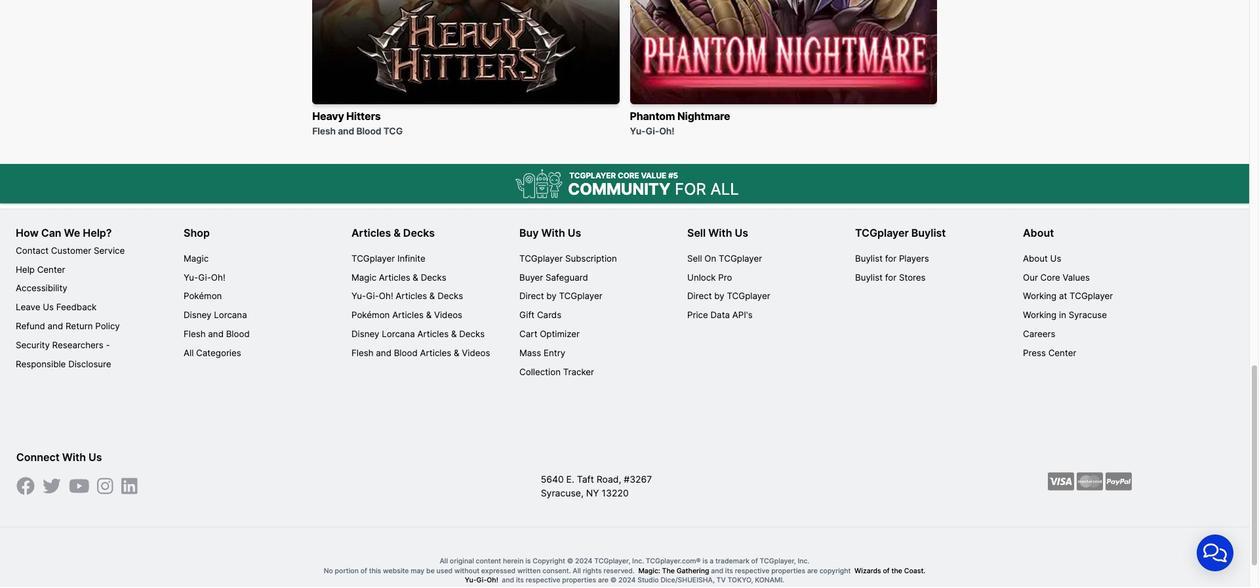Task type: locate. For each thing, give the bounding box(es) containing it.
lorcana up flesh and blood link
[[214, 310, 247, 320]]

careers link
[[1023, 329, 1056, 339]]

visa image
[[1048, 472, 1074, 491]]

portion
[[335, 567, 359, 575]]

1 vertical spatial center
[[1049, 348, 1077, 358]]

1 direct by tcgplayer link from the left
[[520, 291, 603, 301]]

0 vertical spatial disney
[[184, 310, 212, 320]]

2 sell from the top
[[688, 253, 702, 264]]

taft
[[577, 474, 594, 485]]

1 horizontal spatial direct by tcgplayer
[[688, 291, 771, 301]]

0 horizontal spatial properties
[[562, 576, 596, 585]]

flesh up all categories link on the bottom left
[[184, 329, 206, 339]]

1 horizontal spatial disney
[[352, 329, 379, 339]]

tcgplayer core value #5 community for all
[[568, 171, 739, 199]]

us for connect with us
[[89, 451, 102, 464]]

us for sell with us
[[735, 226, 749, 239]]

all
[[711, 180, 739, 199], [184, 348, 194, 358], [440, 557, 448, 566], [573, 567, 581, 575]]

0 vertical spatial pokémon
[[184, 291, 222, 301]]

© up the consent. at bottom
[[567, 557, 574, 566]]

by
[[547, 291, 557, 301], [715, 291, 725, 301]]

direct by tcgplayer down safeguard
[[520, 291, 603, 301]]

collection
[[520, 366, 561, 377]]

flesh and blood
[[184, 329, 250, 339]]

subscription
[[565, 253, 617, 264]]

disney for disney lorcana
[[184, 310, 212, 320]]

decks up infinite
[[403, 226, 435, 239]]

and down hitters
[[338, 125, 354, 136]]

linkedin image
[[121, 477, 137, 495]]

direct up price
[[688, 291, 712, 301]]

all left the categories
[[184, 348, 194, 358]]

direct for buy
[[520, 291, 544, 301]]

its down written
[[516, 576, 524, 585]]

and up tv
[[711, 567, 724, 575]]

0 horizontal spatial direct by tcgplayer
[[520, 291, 603, 301]]

core inside tcgplayer core value #5 community for all
[[618, 171, 639, 180]]

1 vertical spatial lorcana
[[382, 329, 415, 339]]

0 horizontal spatial ©
[[567, 557, 574, 566]]

videos up disney lorcana articles & decks
[[434, 310, 463, 320]]

sell for sell on tcgplayer
[[688, 253, 702, 264]]

oh! down the phantom
[[659, 125, 675, 136]]

1 tcgplayer, from the left
[[594, 557, 631, 566]]

1 horizontal spatial lorcana
[[382, 329, 415, 339]]

© down reserved.
[[611, 576, 617, 585]]

about up about us
[[1023, 226, 1054, 239]]

the
[[892, 567, 903, 575]]

press center link
[[1023, 348, 1077, 358]]

1 horizontal spatial respective
[[735, 567, 770, 575]]

lorcana for disney lorcana
[[214, 310, 247, 320]]

contact customer service
[[16, 245, 125, 256]]

value
[[641, 171, 667, 180]]

working down our
[[1023, 291, 1057, 301]]

lorcana down the pokémon articles & videos
[[382, 329, 415, 339]]

& down disney lorcana articles & decks 'link'
[[454, 348, 460, 358]]

0 vertical spatial center
[[37, 264, 65, 275]]

direct by tcgplayer link down safeguard
[[520, 291, 603, 301]]

1 direct from the left
[[520, 291, 544, 301]]

the
[[662, 567, 675, 575]]

0 horizontal spatial disney
[[184, 310, 212, 320]]

1 horizontal spatial yu-gi-oh! link
[[465, 576, 500, 585]]

0 vertical spatial core
[[618, 171, 639, 180]]

1 vertical spatial for
[[885, 253, 897, 264]]

decks
[[403, 226, 435, 239], [421, 272, 447, 283], [438, 291, 463, 301], [459, 329, 485, 339]]

properties down rights
[[562, 576, 596, 585]]

0 vertical spatial working
[[1023, 291, 1057, 301]]

core left value
[[618, 171, 639, 180]]

1 sell from the top
[[688, 226, 706, 239]]

working
[[1023, 291, 1057, 301], [1023, 310, 1057, 320]]

2 by from the left
[[715, 291, 725, 301]]

1 vertical spatial working
[[1023, 310, 1057, 320]]

blood down hitters
[[357, 125, 381, 136]]

gi- down without
[[477, 576, 487, 585]]

0 horizontal spatial core
[[618, 171, 639, 180]]

infinite
[[397, 253, 426, 264]]

direct by tcgplayer link
[[520, 291, 603, 301], [688, 291, 771, 301]]

1 horizontal spatial by
[[715, 291, 725, 301]]

buylist for buylist for players
[[855, 253, 883, 264]]

yu-
[[630, 125, 646, 136], [184, 272, 198, 283], [352, 291, 366, 301], [465, 576, 477, 585]]

& up tcgplayer infinite
[[394, 226, 401, 239]]

herein
[[503, 557, 524, 566]]

collection tracker link
[[520, 366, 594, 377]]

0 horizontal spatial flesh
[[184, 329, 206, 339]]

1 horizontal spatial tcgplayer,
[[760, 557, 796, 566]]

yu- down magic articles & decks 'link'
[[352, 291, 366, 301]]

about for about us
[[1023, 253, 1048, 264]]

entry
[[544, 348, 566, 358]]

pokémon down yu-gi-oh! articles & decks
[[352, 310, 390, 320]]

2 vertical spatial buylist
[[855, 272, 883, 283]]

buylist down buylist for players
[[855, 272, 883, 283]]

working in syracuse link
[[1023, 310, 1107, 320]]

unlock
[[688, 272, 716, 283]]

1 vertical spatial disney
[[352, 329, 379, 339]]

how
[[16, 226, 39, 239]]

2 working from the top
[[1023, 310, 1057, 320]]

disney down pokémon link
[[184, 310, 212, 320]]

0 horizontal spatial with
[[62, 451, 86, 464]]

for up buylist for stores link
[[885, 253, 897, 264]]

2 direct from the left
[[688, 291, 712, 301]]

us up our core values
[[1051, 253, 1062, 264]]

0 horizontal spatial its
[[516, 576, 524, 585]]

oh! down expressed at left bottom
[[487, 576, 498, 585]]

and down disney lorcana link at bottom left
[[208, 329, 224, 339]]

with for buy
[[541, 226, 565, 239]]

tcgplayer infinite link
[[352, 253, 426, 264]]

©
[[567, 557, 574, 566], [611, 576, 617, 585]]

0 vertical spatial its
[[725, 567, 733, 575]]

articles down disney lorcana articles & decks 'link'
[[420, 348, 451, 358]]

rights
[[583, 567, 602, 575]]

0 vertical spatial for
[[675, 180, 706, 199]]

gi- down magic articles & decks 'link'
[[366, 291, 379, 301]]

tcgplayer, up konami.
[[760, 557, 796, 566]]

yu-gi-oh! link up pokémon link
[[184, 272, 225, 283]]

about up our
[[1023, 253, 1048, 264]]

direct by tcgplayer link for sell with us
[[688, 291, 771, 301]]

1 horizontal spatial are
[[807, 567, 818, 575]]

0 horizontal spatial yu-gi-oh! link
[[184, 272, 225, 283]]

yu- down the phantom
[[630, 125, 646, 136]]

blood down disney lorcana articles & decks 'link'
[[394, 348, 418, 358]]

flesh down pokémon articles & videos link
[[352, 348, 374, 358]]

application
[[1181, 519, 1250, 587]]

2 vertical spatial for
[[885, 272, 897, 283]]

blood for flesh and blood articles & videos
[[394, 348, 418, 358]]

tcgplayer up api's
[[727, 291, 771, 301]]

respective down the consent. at bottom
[[526, 576, 561, 585]]

sell left "on"
[[688, 253, 702, 264]]

with up youtube "icon"
[[62, 451, 86, 464]]

copyright
[[533, 557, 565, 566]]

0 vertical spatial are
[[807, 567, 818, 575]]

policy
[[95, 321, 120, 331]]

0 horizontal spatial tcgplayer,
[[594, 557, 631, 566]]

center for help center
[[37, 264, 65, 275]]

tv
[[717, 576, 726, 585]]

community
[[568, 180, 671, 199]]

0 horizontal spatial inc.
[[632, 557, 644, 566]]

buylist for stores link
[[855, 272, 926, 283]]

contact
[[16, 245, 49, 256]]

oh! inside "phantom nightmare yu-gi-oh!"
[[659, 125, 675, 136]]

buylist up buylist for stores
[[855, 253, 883, 264]]

dice/shueisha,
[[661, 576, 715, 585]]

disney down the pokémon articles & videos
[[352, 329, 379, 339]]

1 horizontal spatial is
[[703, 557, 708, 566]]

1 horizontal spatial flesh
[[312, 125, 336, 136]]

0 horizontal spatial magic
[[184, 253, 209, 264]]

decks down infinite
[[421, 272, 447, 283]]

0 horizontal spatial pokémon
[[184, 291, 222, 301]]

1 vertical spatial respective
[[526, 576, 561, 585]]

magic down tcgplayer infinite
[[352, 272, 377, 283]]

1 horizontal spatial inc.
[[798, 557, 810, 566]]

2 vertical spatial flesh
[[352, 348, 374, 358]]

wizards of the coast. link
[[855, 567, 926, 575]]

center right press
[[1049, 348, 1077, 358]]

1 horizontal spatial 2024
[[619, 576, 636, 585]]

1 working from the top
[[1023, 291, 1057, 301]]

magic for magic articles & decks
[[352, 272, 377, 283]]

2 inc. from the left
[[798, 557, 810, 566]]

working in syracuse
[[1023, 310, 1107, 320]]

1 vertical spatial flesh
[[184, 329, 206, 339]]

buylist
[[912, 226, 946, 239], [855, 253, 883, 264], [855, 272, 883, 283]]

0 horizontal spatial are
[[598, 576, 609, 585]]

1 horizontal spatial direct
[[688, 291, 712, 301]]

disney for disney lorcana articles & decks
[[352, 329, 379, 339]]

with for connect
[[62, 451, 86, 464]]

center
[[37, 264, 65, 275], [1049, 348, 1077, 358]]

2 is from the left
[[703, 557, 708, 566]]

yu- inside all original content herein is copyright © 2024 tcgplayer, inc. tcgplayer.com® is a trademark of tcgplayer, inc. no portion of this website may be used without expressed written consent. all rights reserved. magic: the gathering and its respective properties are copyright wizards of the coast. yu-gi-oh! and its respective properties are © 2024 studio dice/shueisha, tv tokyo, konami.
[[465, 576, 477, 585]]

magic articles & decks link
[[352, 272, 447, 283]]

cart optimizer
[[520, 329, 580, 339]]

buylist up players
[[912, 226, 946, 239]]

0 vertical spatial lorcana
[[214, 310, 247, 320]]

2 horizontal spatial blood
[[394, 348, 418, 358]]

paypal image
[[1106, 472, 1132, 491]]

respective
[[735, 567, 770, 575], [526, 576, 561, 585]]

0 vertical spatial properties
[[772, 567, 806, 575]]

tcgplayer up buylist for players
[[855, 226, 909, 239]]

press center
[[1023, 348, 1077, 358]]

buy with us
[[520, 226, 581, 239]]

1 horizontal spatial center
[[1049, 348, 1077, 358]]

cart
[[520, 329, 538, 339]]

and inside heavy hitters flesh and blood tcg
[[338, 125, 354, 136]]

gi-
[[646, 125, 659, 136], [198, 272, 211, 283], [366, 291, 379, 301], [477, 576, 487, 585]]

1 vertical spatial sell
[[688, 253, 702, 264]]

in
[[1059, 310, 1067, 320]]

2 direct by tcgplayer from the left
[[688, 291, 771, 301]]

1 horizontal spatial blood
[[357, 125, 381, 136]]

2 horizontal spatial flesh
[[352, 348, 374, 358]]

lorcana
[[214, 310, 247, 320], [382, 329, 415, 339]]

blood for flesh and blood
[[226, 329, 250, 339]]

0 horizontal spatial center
[[37, 264, 65, 275]]

values
[[1063, 272, 1090, 283]]

2 horizontal spatial with
[[709, 226, 732, 239]]

0 horizontal spatial lorcana
[[214, 310, 247, 320]]

us
[[568, 226, 581, 239], [735, 226, 749, 239], [1051, 253, 1062, 264], [43, 302, 54, 312], [89, 451, 102, 464]]

are left copyright
[[807, 567, 818, 575]]

and down leave us feedback link
[[48, 321, 63, 331]]

1 vertical spatial pokémon
[[352, 310, 390, 320]]

yu-gi-oh! link down without
[[465, 576, 500, 585]]

direct by tcgplayer link for buy with us
[[520, 291, 603, 301]]

may
[[411, 567, 425, 575]]

by up 'price data api's' link
[[715, 291, 725, 301]]

1 horizontal spatial properties
[[772, 567, 806, 575]]

2 vertical spatial blood
[[394, 348, 418, 358]]

0 horizontal spatial by
[[547, 291, 557, 301]]

gi- down the phantom
[[646, 125, 659, 136]]

1 by from the left
[[547, 291, 557, 301]]

1 vertical spatial properties
[[562, 576, 596, 585]]

1 vertical spatial about
[[1023, 253, 1048, 264]]

mass entry
[[520, 348, 566, 358]]

1 vertical spatial core
[[1041, 272, 1061, 283]]

direct by tcgplayer link down pro on the top
[[688, 291, 771, 301]]

0 horizontal spatial is
[[526, 557, 531, 566]]

gi- inside all original content herein is copyright © 2024 tcgplayer, inc. tcgplayer.com® is a trademark of tcgplayer, inc. no portion of this website may be used without expressed written consent. all rights reserved. magic: the gathering and its respective properties are copyright wizards of the coast. yu-gi-oh! and its respective properties are © 2024 studio dice/shueisha, tv tokyo, konami.
[[477, 576, 487, 585]]

players
[[899, 253, 929, 264]]

tcgplayer,
[[594, 557, 631, 566], [760, 557, 796, 566]]

working at tcgplayer
[[1023, 291, 1113, 301]]

direct by tcgplayer down pro on the top
[[688, 291, 771, 301]]

0 vertical spatial flesh
[[312, 125, 336, 136]]

flesh for flesh and blood articles & videos
[[352, 348, 374, 358]]

magic up the 'yu-gi-oh!'
[[184, 253, 209, 264]]

with up sell on tcgplayer
[[709, 226, 732, 239]]

direct down buyer
[[520, 291, 544, 301]]

of left the
[[883, 567, 890, 575]]

for
[[675, 180, 706, 199], [885, 253, 897, 264], [885, 272, 897, 283]]

website
[[383, 567, 409, 575]]

yu- down without
[[465, 576, 477, 585]]

core for tcgplayer core value #5 community for all
[[618, 171, 639, 180]]

0 horizontal spatial 2024
[[575, 557, 593, 566]]

tcgplayer down safeguard
[[559, 291, 603, 301]]

with right buy
[[541, 226, 565, 239]]

by for buy
[[547, 291, 557, 301]]

1 vertical spatial ©
[[611, 576, 617, 585]]

our
[[1023, 272, 1038, 283]]

decks up pokémon articles & videos link
[[438, 291, 463, 301]]

gathering
[[677, 567, 709, 575]]

wizards
[[855, 567, 882, 575]]

0 horizontal spatial blood
[[226, 329, 250, 339]]

articles down tcgplayer infinite link
[[379, 272, 410, 283]]

nightmare
[[678, 109, 730, 122]]

0 vertical spatial buylist
[[912, 226, 946, 239]]

0 vertical spatial about
[[1023, 226, 1054, 239]]

tcgplayer left value
[[570, 171, 616, 180]]

are down rights
[[598, 576, 609, 585]]

0 vertical spatial 2024
[[575, 557, 593, 566]]

yu-gi-oh! articles & decks
[[352, 291, 463, 301]]

direct for sell
[[688, 291, 712, 301]]

phantom
[[630, 109, 675, 122]]

customer
[[51, 245, 91, 256]]

gift
[[520, 310, 535, 320]]

about for about
[[1023, 226, 1054, 239]]

properties up konami.
[[772, 567, 806, 575]]

1 horizontal spatial with
[[541, 226, 565, 239]]

1 horizontal spatial direct by tcgplayer link
[[688, 291, 771, 301]]

and down expressed at left bottom
[[502, 576, 514, 585]]

direct by tcgplayer for sell with us
[[688, 291, 771, 301]]

1 vertical spatial blood
[[226, 329, 250, 339]]

pokémon down the 'yu-gi-oh!'
[[184, 291, 222, 301]]

of left this
[[361, 567, 367, 575]]

pokémon for pokémon articles & videos
[[352, 310, 390, 320]]

magic for magic link
[[184, 253, 209, 264]]

for for buylist for stores
[[885, 272, 897, 283]]

1 direct by tcgplayer from the left
[[520, 291, 603, 301]]

working up "careers"
[[1023, 310, 1057, 320]]

2024 down reserved.
[[619, 576, 636, 585]]

inc.
[[632, 557, 644, 566], [798, 557, 810, 566]]

is left a
[[703, 557, 708, 566]]

sell on tcgplayer
[[688, 253, 762, 264]]

magic:
[[639, 567, 661, 575]]

are
[[807, 567, 818, 575], [598, 576, 609, 585]]

is up written
[[526, 557, 531, 566]]

1 vertical spatial magic
[[352, 272, 377, 283]]

us up sell on tcgplayer
[[735, 226, 749, 239]]

flesh and blood articles & videos
[[352, 348, 490, 358]]

1 horizontal spatial core
[[1041, 272, 1061, 283]]

center up accessibility
[[37, 264, 65, 275]]

& up disney lorcana articles & decks
[[426, 310, 432, 320]]

flesh for flesh and blood
[[184, 329, 206, 339]]

instagram image
[[97, 477, 113, 495]]

0 horizontal spatial direct by tcgplayer link
[[520, 291, 603, 301]]

blood up the categories
[[226, 329, 250, 339]]

1 about from the top
[[1023, 226, 1054, 239]]

of right trademark
[[752, 557, 758, 566]]

tcgplayer, up reserved.
[[594, 557, 631, 566]]

for right value
[[675, 180, 706, 199]]

1 horizontal spatial magic
[[352, 272, 377, 283]]

0 vertical spatial blood
[[357, 125, 381, 136]]

is
[[526, 557, 531, 566], [703, 557, 708, 566]]

this
[[369, 567, 381, 575]]

0 vertical spatial sell
[[688, 226, 706, 239]]

for down buylist for players
[[885, 272, 897, 283]]

of
[[752, 557, 758, 566], [361, 567, 367, 575], [883, 567, 890, 575]]

disclosure
[[68, 359, 111, 369]]

0 horizontal spatial direct
[[520, 291, 544, 301]]

1 vertical spatial buylist
[[855, 253, 883, 264]]

disney lorcana articles & decks
[[352, 329, 485, 339]]

for inside tcgplayer core value #5 community for all
[[675, 180, 706, 199]]

consent.
[[543, 567, 571, 575]]

us up tcgplayer subscription at top left
[[568, 226, 581, 239]]

2 about from the top
[[1023, 253, 1048, 264]]

magic articles & decks
[[352, 272, 447, 283]]

2 direct by tcgplayer link from the left
[[688, 291, 771, 301]]

oh!
[[659, 125, 675, 136], [211, 272, 225, 283], [379, 291, 393, 301], [487, 576, 498, 585]]

twitter image
[[43, 477, 61, 495]]

0 vertical spatial magic
[[184, 253, 209, 264]]

respective up tokyo,
[[735, 567, 770, 575]]

contact customer service link
[[16, 245, 125, 256]]

youtube image
[[69, 477, 89, 495]]

lorcana for disney lorcana articles & decks
[[382, 329, 415, 339]]

1 horizontal spatial pokémon
[[352, 310, 390, 320]]



Task type: describe. For each thing, give the bounding box(es) containing it.
cards
[[537, 310, 562, 320]]

oh! inside all original content herein is copyright © 2024 tcgplayer, inc. tcgplayer.com® is a trademark of tcgplayer, inc. no portion of this website may be used without expressed written consent. all rights reserved. magic: the gathering and its respective properties are copyright wizards of the coast. yu-gi-oh! and its respective properties are © 2024 studio dice/shueisha, tv tokyo, konami.
[[487, 576, 498, 585]]

tcgplayer up buyer
[[520, 253, 563, 264]]

tcgplayer up syracuse
[[1070, 291, 1113, 301]]

1 vertical spatial 2024
[[619, 576, 636, 585]]

refund and return policy
[[16, 321, 120, 331]]

5640
[[541, 474, 564, 485]]

mass entry link
[[520, 348, 566, 358]]

sell with us
[[688, 226, 749, 239]]

5640 e. taft road, #3267 syracuse, ny 13220
[[541, 474, 652, 499]]

buylist for buylist for stores
[[855, 272, 883, 283]]

1 horizontal spatial ©
[[611, 576, 617, 585]]

tracker
[[563, 366, 594, 377]]

disney lorcana
[[184, 310, 247, 320]]

coast.
[[904, 567, 926, 575]]

buy
[[520, 226, 539, 239]]

about us link
[[1023, 253, 1062, 264]]

articles up tcgplayer infinite link
[[352, 226, 391, 239]]

return
[[66, 321, 93, 331]]

articles up pokémon articles & videos link
[[396, 291, 427, 301]]

written
[[518, 567, 541, 575]]

gi- up pokémon link
[[198, 272, 211, 283]]

1 vertical spatial its
[[516, 576, 524, 585]]

with for sell
[[709, 226, 732, 239]]

accessibility link
[[16, 283, 67, 294]]

tcgplayer buylist
[[855, 226, 946, 239]]

oh! up pokémon link
[[211, 272, 225, 283]]

1 vertical spatial are
[[598, 576, 609, 585]]

decks up flesh and blood articles & videos
[[459, 329, 485, 339]]

cart optimizer link
[[520, 329, 580, 339]]

& down infinite
[[413, 272, 418, 283]]

leave us feedback link
[[16, 302, 97, 312]]

1 is from the left
[[526, 557, 531, 566]]

collection tracker
[[520, 366, 594, 377]]

all categories link
[[184, 348, 241, 358]]

tcgplayer up magic articles & decks
[[352, 253, 395, 264]]

yu- inside "phantom nightmare yu-gi-oh!"
[[630, 125, 646, 136]]

connect with us
[[16, 451, 102, 464]]

price data api's
[[688, 310, 753, 320]]

0 vertical spatial respective
[[735, 567, 770, 575]]

a
[[710, 557, 714, 566]]

without
[[455, 567, 480, 575]]

help
[[16, 264, 35, 275]]

original
[[450, 557, 474, 566]]

2 horizontal spatial of
[[883, 567, 890, 575]]

how can we help?
[[16, 226, 112, 239]]

& up flesh and blood articles & videos 'link'
[[451, 329, 457, 339]]

gi- inside "phantom nightmare yu-gi-oh!"
[[646, 125, 659, 136]]

shop
[[184, 226, 210, 239]]

be
[[426, 567, 435, 575]]

working for working in syracuse
[[1023, 310, 1057, 320]]

security researchers - responsible disclosure
[[16, 340, 111, 369]]

tcgplayer subscription link
[[520, 253, 617, 264]]

and down disney lorcana articles & decks 'link'
[[376, 348, 392, 358]]

0 vertical spatial yu-gi-oh! link
[[184, 272, 225, 283]]

1 inc. from the left
[[632, 557, 644, 566]]

feedback
[[56, 302, 97, 312]]

pro
[[718, 272, 732, 283]]

expressed
[[481, 567, 516, 575]]

yu- down magic link
[[184, 272, 198, 283]]

all inside tcgplayer core value #5 community for all
[[711, 180, 739, 199]]

syracuse
[[1069, 310, 1107, 320]]

13220
[[602, 488, 629, 499]]

us for buy with us
[[568, 226, 581, 239]]

help center
[[16, 264, 65, 275]]

center for press center
[[1049, 348, 1077, 358]]

& up pokémon articles & videos link
[[430, 291, 435, 301]]

pokémon articles & videos
[[352, 310, 463, 320]]

responsible
[[16, 359, 66, 369]]

leave
[[16, 302, 40, 312]]

sell for sell with us
[[688, 226, 706, 239]]

konami.
[[755, 576, 785, 585]]

working at tcgplayer link
[[1023, 291, 1113, 301]]

on
[[705, 253, 717, 264]]

direct by tcgplayer for buy with us
[[520, 291, 603, 301]]

about us
[[1023, 253, 1062, 264]]

1 vertical spatial yu-gi-oh! link
[[465, 576, 500, 585]]

facebook image
[[16, 477, 35, 495]]

hitters
[[346, 109, 381, 122]]

pokémon for pokémon link
[[184, 291, 222, 301]]

0 horizontal spatial respective
[[526, 576, 561, 585]]

sell on tcgplayer link
[[688, 253, 762, 264]]

security researchers - responsible disclosure link
[[16, 340, 111, 369]]

all up used
[[440, 557, 448, 566]]

1 horizontal spatial of
[[752, 557, 758, 566]]

phantom nightmare yu-gi-oh!
[[630, 109, 730, 136]]

help center link
[[16, 264, 65, 275]]

for for buylist for players
[[885, 253, 897, 264]]

yu-gi-oh! articles & decks link
[[352, 291, 463, 301]]

0 vertical spatial ©
[[567, 557, 574, 566]]

categories
[[196, 348, 241, 358]]

no
[[324, 567, 333, 575]]

optimizer
[[540, 329, 580, 339]]

0 vertical spatial videos
[[434, 310, 463, 320]]

2 tcgplayer, from the left
[[760, 557, 796, 566]]

service
[[94, 245, 125, 256]]

tokyo,
[[728, 576, 753, 585]]

help?
[[83, 226, 112, 239]]

our core values link
[[1023, 272, 1090, 283]]

us down accessibility
[[43, 302, 54, 312]]

trademark
[[716, 557, 750, 566]]

articles down yu-gi-oh! articles & decks
[[392, 310, 424, 320]]

tcgplayer up pro on the top
[[719, 253, 762, 264]]

gift cards link
[[520, 310, 562, 320]]

blood inside heavy hitters flesh and blood tcg
[[357, 125, 381, 136]]

disney lorcana link
[[184, 310, 247, 320]]

working for working at tcgplayer
[[1023, 291, 1057, 301]]

flesh and blood articles & videos link
[[352, 348, 490, 358]]

all left rights
[[573, 567, 581, 575]]

pokémon link
[[184, 291, 222, 301]]

press
[[1023, 348, 1046, 358]]

core for our core values
[[1041, 272, 1061, 283]]

0 horizontal spatial of
[[361, 567, 367, 575]]

flesh and blood link
[[184, 329, 250, 339]]

oh! down magic articles & decks
[[379, 291, 393, 301]]

magic: the gathering link
[[639, 567, 711, 575]]

tcgplayer inside tcgplayer core value #5 community for all
[[570, 171, 616, 180]]

articles & decks
[[352, 226, 435, 239]]

heavy hitters flesh and blood tcg
[[312, 109, 403, 136]]

yu-gi-oh!
[[184, 272, 225, 283]]

at
[[1059, 291, 1068, 301]]

tcgplayer.com®
[[646, 557, 701, 566]]

by for sell
[[715, 291, 725, 301]]

unlock pro
[[688, 272, 732, 283]]

mastercard image
[[1077, 472, 1103, 491]]

articles up flesh and blood articles & videos 'link'
[[418, 329, 449, 339]]

#5
[[668, 171, 678, 180]]

copyright
[[820, 567, 851, 575]]

road,
[[597, 474, 622, 485]]

-
[[106, 340, 110, 350]]

leave us feedback
[[16, 302, 97, 312]]

we
[[64, 226, 80, 239]]

price
[[688, 310, 708, 320]]

flesh inside heavy hitters flesh and blood tcg
[[312, 125, 336, 136]]

1 horizontal spatial its
[[725, 567, 733, 575]]

connect
[[16, 451, 60, 464]]

1 vertical spatial videos
[[462, 348, 490, 358]]



Task type: vqa. For each thing, say whether or not it's contained in the screenshot.


